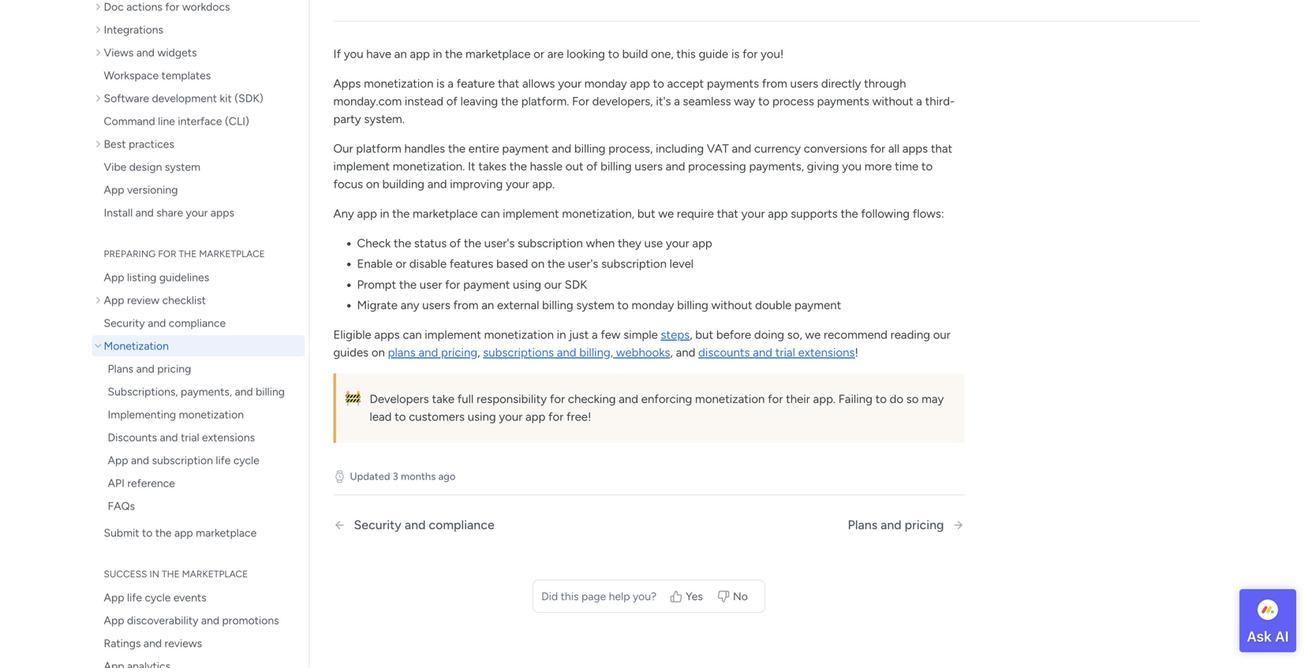 Task type: describe. For each thing, give the bounding box(es) containing it.
the left status
[[394, 236, 411, 250]]

page
[[581, 590, 606, 603]]

page navigation element
[[88, 0, 309, 668]]

monetization up subscriptions
[[484, 328, 554, 342]]

updated
[[350, 470, 390, 483]]

for inside page navigation element
[[158, 248, 176, 260]]

the up sdk
[[547, 257, 565, 271]]

compliance inside pagination controls element
[[429, 517, 494, 532]]

3
[[393, 470, 398, 483]]

and down steps link
[[676, 346, 695, 360]]

0 vertical spatial security and compliance link
[[92, 312, 305, 334]]

0 horizontal spatial we
[[658, 207, 674, 221]]

submit
[[104, 526, 139, 540]]

before
[[716, 328, 751, 342]]

is inside apps monetization is a feature that allows your monday app to accept payments from users directly through monday.com instead of leaving the platform. for developers, it's a seamless way to process payments without a third- party system.
[[436, 77, 445, 91]]

using inside developers take full responsibility for checking and enforcing monetization for their app. failing to do so may lead to customers using your app for free!
[[468, 410, 496, 424]]

discounts and trial extensions
[[108, 431, 255, 444]]

1 vertical spatial life
[[127, 591, 142, 604]]

software
[[104, 91, 149, 105]]

the right submit
[[155, 526, 172, 540]]

may
[[922, 392, 944, 406]]

from inside check the status of the user's subscription when they use your app enable or disable features based on the user's subscription level prompt the user for payment using our sdk migrate any users from an external billing system to monday billing without double payment
[[453, 298, 479, 313]]

0 vertical spatial life
[[216, 454, 231, 467]]

vibe
[[104, 160, 126, 174]]

user
[[420, 278, 442, 292]]

more
[[865, 159, 892, 174]]

feature
[[457, 77, 495, 91]]

process
[[772, 94, 814, 108]]

and up ratings and reviews link
[[201, 614, 219, 627]]

the up any
[[399, 278, 417, 292]]

versioning
[[127, 183, 178, 196]]

a left feature
[[448, 77, 454, 91]]

you inside our platform handles the entire payment and billing process, including vat and currency conversions for all apps that implement monetization. it takes the hassle out of billing users and processing payments, giving you more time to focus on building and improving your app.
[[842, 159, 862, 174]]

and down app review checklist
[[148, 316, 166, 330]]

to inside page navigation element
[[142, 526, 153, 540]]

or inside check the status of the user's subscription when they use your app enable or disable features based on the user's subscription level prompt the user for payment using our sdk migrate any users from an external billing system to monday billing without double payment
[[396, 257, 406, 271]]

for left 'free!'
[[548, 410, 564, 424]]

based
[[496, 257, 528, 271]]

but inside , but before doing so, we recommend reading our guides on
[[695, 328, 713, 342]]

the left entire at the left
[[448, 142, 466, 156]]

to up it's
[[653, 77, 664, 91]]

and down implementing monetization
[[160, 431, 178, 444]]

show subpages for integrations image
[[96, 24, 104, 35]]

discounts
[[108, 431, 157, 444]]

monetization
[[104, 339, 169, 353]]

the up guidelines
[[179, 248, 197, 260]]

app for app discoverability and promotions
[[104, 614, 124, 627]]

arrow right2 image
[[952, 519, 965, 531]]

without inside apps monetization is a feature that allows your monday app to accept payments from users directly through monday.com instead of leaving the platform. for developers, it's a seamless way to process payments without a third- party system.
[[872, 94, 913, 108]]

extensions inside page navigation element
[[202, 431, 255, 444]]

1 horizontal spatial pricing
[[441, 346, 477, 360]]

so,
[[787, 328, 802, 342]]

payment inside our platform handles the entire payment and billing process, including vat and currency conversions for all apps that implement monetization. it takes the hassle out of billing users and processing payments, giving you more time to focus on building and improving your app.
[[502, 142, 549, 156]]

are
[[547, 47, 564, 61]]

ratings
[[104, 637, 141, 650]]

handles
[[404, 142, 445, 156]]

0 vertical spatial you
[[344, 47, 363, 61]]

security and compliance inside pagination controls element
[[354, 517, 494, 532]]

it
[[468, 159, 476, 174]]

app listing guidelines
[[104, 271, 209, 284]]

marketplace down faqs link
[[196, 526, 257, 540]]

marketplace up status
[[413, 207, 478, 221]]

subscriptions,
[[108, 385, 178, 398]]

app discoverability and promotions
[[104, 614, 279, 627]]

lead
[[370, 410, 392, 424]]

and down discoverability
[[144, 637, 162, 650]]

the up the features
[[464, 236, 481, 250]]

app discoverability and promotions link
[[92, 610, 305, 631]]

1 vertical spatial implement
[[503, 207, 559, 221]]

app and subscription life cycle
[[108, 454, 259, 467]]

monetization inside page navigation element
[[179, 408, 244, 421]]

1 horizontal spatial subscription
[[518, 236, 583, 250]]

through
[[864, 77, 906, 91]]

in left the just
[[557, 328, 566, 342]]

1 vertical spatial this
[[561, 590, 579, 603]]

0 vertical spatial trial
[[775, 346, 795, 360]]

app right have
[[410, 47, 430, 61]]

0 horizontal spatial can
[[403, 328, 422, 342]]

seamless
[[683, 94, 731, 108]]

apps
[[333, 77, 361, 91]]

watch image
[[333, 470, 346, 483]]

months
[[401, 470, 436, 483]]

0 vertical spatial but
[[637, 207, 655, 221]]

workspace
[[104, 69, 159, 82]]

that inside apps monetization is a feature that allows your monday app to accept payments from users directly through monday.com instead of leaving the platform. for developers, it's a seamless way to process payments without a third- party system.
[[498, 77, 519, 91]]

2 vertical spatial payment
[[795, 298, 841, 313]]

they
[[618, 236, 641, 250]]

implementing monetization link
[[104, 404, 305, 425]]

app review checklist
[[104, 293, 206, 307]]

system inside page navigation element
[[165, 160, 200, 174]]

just
[[569, 328, 589, 342]]

(sdk)
[[234, 91, 263, 105]]

best practices
[[104, 137, 174, 151]]

ask ai
[[1247, 628, 1289, 645]]

api reference
[[108, 477, 175, 490]]

users inside check the status of the user's subscription when they use your app enable or disable features based on the user's subscription level prompt the user for payment using our sdk migrate any users from an external billing system to monday billing without double payment
[[422, 298, 450, 313]]

webhooks
[[616, 346, 670, 360]]

app right any
[[357, 207, 377, 221]]

!
[[855, 346, 858, 360]]

of inside our platform handles the entire payment and billing process, including vat and currency conversions for all apps that implement monetization. it takes the hassle out of billing users and processing payments, giving you more time to focus on building and improving your app.
[[586, 159, 598, 174]]

leaving
[[460, 94, 498, 108]]

preparing
[[104, 248, 156, 260]]

a right the just
[[592, 328, 598, 342]]

app inside developers take full responsibility for checking and enforcing monetization for their app. failing to do so may lead to customers using your app for free!
[[525, 410, 545, 424]]

security inside pagination controls element
[[354, 517, 402, 532]]

ratings and reviews link
[[92, 633, 305, 654]]

app versioning link
[[92, 179, 305, 200]]

arrow left2 image
[[333, 519, 346, 531]]

guidelines
[[159, 271, 209, 284]]

share
[[156, 206, 183, 219]]

to left 'do' at the bottom of page
[[875, 392, 887, 406]]

billing up out at the left
[[574, 142, 605, 156]]

implement inside our platform handles the entire payment and billing process, including vat and currency conversions for all apps that implement monetization. it takes the hassle out of billing users and processing payments, giving you more time to focus on building and improving your app.
[[333, 159, 390, 174]]

we inside , but before doing so, we recommend reading our guides on
[[805, 328, 821, 342]]

discoverability
[[127, 614, 198, 627]]

on inside check the status of the user's subscription when they use your app enable or disable features based on the user's subscription level prompt the user for payment using our sdk migrate any users from an external billing system to monday billing without double payment
[[531, 257, 545, 271]]

1 vertical spatial cycle
[[145, 591, 171, 604]]

plans and pricing , subscriptions and billing, webhooks , and discounts and trial extensions !
[[388, 346, 858, 360]]

best
[[104, 137, 126, 151]]

in up check
[[380, 207, 389, 221]]

reading
[[891, 328, 930, 342]]

app for app review checklist
[[104, 293, 124, 307]]

and left arrow right2 image
[[881, 517, 902, 532]]

build
[[622, 47, 648, 61]]

1 vertical spatial subscription
[[601, 257, 667, 271]]

our inside , but before doing so, we recommend reading our guides on
[[933, 328, 951, 342]]

the right takes
[[509, 159, 527, 174]]

for left you!
[[743, 47, 758, 61]]

payments, inside page navigation element
[[181, 385, 232, 398]]

any
[[401, 298, 419, 313]]

do
[[890, 392, 903, 406]]

billing,
[[579, 346, 613, 360]]

and right plans
[[419, 346, 438, 360]]

for left the their
[[768, 392, 783, 406]]

accept
[[667, 77, 704, 91]]

integrations link
[[92, 19, 305, 40]]

party
[[333, 112, 361, 126]]

monetization inside developers take full responsibility for checking and enforcing monetization for their app. failing to do so may lead to customers using your app for free!
[[695, 392, 765, 406]]

apps inside page navigation element
[[211, 206, 234, 219]]

plans and pricing link inside pagination controls element
[[848, 517, 965, 533]]

security inside page navigation element
[[104, 316, 145, 330]]

your inside developers take full responsibility for checking and enforcing monetization for their app. failing to do so may lead to customers using your app for free!
[[499, 410, 523, 424]]

out
[[566, 159, 583, 174]]

developers,
[[592, 94, 653, 108]]

did this page help you?
[[541, 590, 657, 603]]

for inside our platform handles the entire payment and billing process, including vat and currency conversions for all apps that implement monetization. it takes the hassle out of billing users and processing payments, giving you more time to focus on building and improving your app.
[[870, 142, 885, 156]]

2 vertical spatial implement
[[425, 328, 481, 342]]

your inside install and share your apps link
[[186, 206, 208, 219]]

of inside check the status of the user's subscription when they use your app enable or disable features based on the user's subscription level prompt the user for payment using our sdk migrate any users from an external billing system to monday billing without double payment
[[450, 236, 461, 250]]

use
[[644, 236, 663, 250]]

0 vertical spatial an
[[394, 47, 407, 61]]

the right supports
[[841, 207, 858, 221]]

show subpages for doc actions for workdocs image
[[96, 1, 104, 12]]

and up the workspace templates
[[136, 46, 155, 59]]

billing down process,
[[601, 159, 632, 174]]

show subpages for best practices image
[[96, 138, 104, 149]]

marketplace up feature
[[465, 47, 531, 61]]

0 horizontal spatial ,
[[477, 346, 480, 360]]

and right the vat at the top
[[732, 142, 751, 156]]

1 horizontal spatial can
[[481, 207, 500, 221]]

and down the monetization.
[[427, 177, 447, 191]]

1 vertical spatial payments
[[817, 94, 869, 108]]

you!
[[761, 47, 784, 61]]

faqs
[[108, 499, 135, 513]]

yes button
[[664, 585, 712, 608]]

few
[[601, 328, 621, 342]]

app for app life cycle events
[[104, 591, 124, 604]]

marketplace up app life cycle events link
[[182, 568, 248, 580]]

2 vertical spatial that
[[717, 207, 738, 221]]

kit
[[220, 91, 232, 105]]

1 horizontal spatial extensions
[[798, 346, 855, 360]]

review
[[127, 293, 159, 307]]

plans and pricing inside pagination controls element
[[848, 517, 944, 532]]

show subpages for software development kit (sdk) image
[[96, 93, 104, 104]]

billing up steps link
[[677, 298, 708, 313]]

monetization inside apps monetization is a feature that allows your monday app to accept payments from users directly through monday.com instead of leaving the platform. for developers, it's a seamless way to process payments without a third- party system.
[[364, 77, 434, 91]]

free!
[[566, 410, 591, 424]]

app and subscription life cycle link
[[104, 450, 305, 471]]

and up out at the left
[[552, 142, 571, 156]]

our inside check the status of the user's subscription when they use your app enable or disable features based on the user's subscription level prompt the user for payment using our sdk migrate any users from an external billing system to monday billing without double payment
[[544, 278, 562, 292]]

1 horizontal spatial apps
[[374, 328, 400, 342]]

the down the building
[[392, 207, 410, 221]]

install and share your apps link
[[92, 202, 305, 223]]

to down developers
[[395, 410, 406, 424]]

failing
[[838, 392, 873, 406]]

app left supports
[[768, 207, 788, 221]]

app inside apps monetization is a feature that allows your monday app to accept payments from users directly through monday.com instead of leaving the platform. for developers, it's a seamless way to process payments without a third- party system.
[[630, 77, 650, 91]]

the up app life cycle events
[[162, 568, 180, 580]]

vat
[[707, 142, 729, 156]]

0 vertical spatial payments
[[707, 77, 759, 91]]

it's
[[656, 94, 671, 108]]

level
[[670, 257, 694, 271]]

building
[[382, 177, 424, 191]]

command line interface (cli)
[[104, 114, 249, 128]]

ago
[[438, 470, 456, 483]]

migrate
[[357, 298, 398, 313]]



Task type: locate. For each thing, give the bounding box(es) containing it.
using up external
[[513, 278, 541, 292]]

the up feature
[[445, 47, 463, 61]]

2 vertical spatial subscription
[[152, 454, 213, 467]]

yes
[[686, 590, 703, 603]]

app for app versioning
[[104, 183, 124, 196]]

to inside check the status of the user's subscription when they use your app enable or disable features based on the user's subscription level prompt the user for payment using our sdk migrate any users from an external billing system to monday billing without double payment
[[617, 298, 629, 313]]

0 horizontal spatial extensions
[[202, 431, 255, 444]]

enforcing
[[641, 392, 692, 406]]

0 vertical spatial this
[[676, 47, 696, 61]]

1 horizontal spatial implement
[[425, 328, 481, 342]]

app up ratings
[[104, 614, 124, 627]]

app inside app review checklist link
[[104, 293, 124, 307]]

, down eligible apps can implement monetization in just a few simple steps
[[477, 346, 480, 360]]

for left checking
[[550, 392, 565, 406]]

app. right the their
[[813, 392, 836, 406]]

and inside developers take full responsibility for checking and enforcing monetization for their app. failing to do so may lead to customers using your app for free!
[[619, 392, 638, 406]]

your right require
[[741, 207, 765, 221]]

1 horizontal spatial plans and pricing
[[848, 517, 944, 532]]

developers
[[370, 392, 429, 406]]

1 vertical spatial using
[[468, 410, 496, 424]]

this
[[676, 47, 696, 61], [561, 590, 579, 603]]

payments
[[707, 77, 759, 91], [817, 94, 869, 108]]

0 horizontal spatial plans and pricing link
[[104, 358, 305, 379]]

billing inside subscriptions, payments, and billing link
[[256, 385, 285, 398]]

developers take full responsibility for checking and enforcing monetization for their app. failing to do so may lead to customers using your app for free!
[[370, 392, 944, 424]]

trial up app and subscription life cycle
[[181, 431, 199, 444]]

app inside page navigation element
[[174, 526, 193, 540]]

webhooks link
[[616, 346, 670, 360]]

on right based
[[531, 257, 545, 271]]

2 vertical spatial on
[[371, 346, 385, 360]]

0 horizontal spatial using
[[468, 410, 496, 424]]

1 vertical spatial on
[[531, 257, 545, 271]]

1 vertical spatial that
[[931, 142, 952, 156]]

1 vertical spatial security and compliance link
[[333, 517, 604, 533]]

1 vertical spatial security
[[354, 517, 402, 532]]

0 vertical spatial from
[[762, 77, 787, 91]]

ask ai button
[[1240, 589, 1296, 652]]

when
[[586, 236, 615, 250]]

on inside , but before doing so, we recommend reading our guides on
[[371, 346, 385, 360]]

plans inside pagination controls element
[[848, 517, 877, 532]]

2 horizontal spatial ,
[[690, 328, 692, 342]]

users
[[790, 77, 818, 91], [635, 159, 663, 174], [422, 298, 450, 313]]

of inside apps monetization is a feature that allows your monday app to accept payments from users directly through monday.com instead of leaving the platform. for developers, it's a seamless way to process payments without a third- party system.
[[446, 94, 458, 108]]

security and compliance
[[104, 316, 226, 330], [354, 517, 494, 532]]

0 vertical spatial is
[[731, 47, 740, 61]]

cycle down discounts and trial extensions link
[[233, 454, 259, 467]]

app inside app versioning link
[[104, 183, 124, 196]]

apps up plans
[[374, 328, 400, 342]]

app. inside our platform handles the entire payment and billing process, including vat and currency conversions for all apps that implement monetization. it takes the hassle out of billing users and processing payments, giving you more time to focus on building and improving your app.
[[532, 177, 555, 191]]

trial inside page navigation element
[[181, 431, 199, 444]]

0 horizontal spatial security
[[104, 316, 145, 330]]

cycle
[[233, 454, 259, 467], [145, 591, 171, 604]]

without up before
[[711, 298, 752, 313]]

, down steps
[[670, 346, 673, 360]]

implementing
[[108, 408, 176, 421]]

0 horizontal spatial from
[[453, 298, 479, 313]]

an right have
[[394, 47, 407, 61]]

app inside app listing guidelines link
[[104, 271, 124, 284]]

workspace templates
[[104, 69, 211, 82]]

0 vertical spatial our
[[544, 278, 562, 292]]

security up monetization
[[104, 316, 145, 330]]

0 horizontal spatial cycle
[[145, 591, 171, 604]]

currency
[[754, 142, 801, 156]]

app up 'api'
[[108, 454, 128, 467]]

1 vertical spatial we
[[805, 328, 821, 342]]

security and compliance link down ago
[[333, 517, 604, 533]]

your inside apps monetization is a feature that allows your monday app to accept payments from users directly through monday.com instead of leaving the platform. for developers, it's a seamless way to process payments without a third- party system.
[[558, 77, 582, 91]]

monday inside check the status of the user's subscription when they use your app enable or disable features based on the user's subscription level prompt the user for payment using our sdk migrate any users from an external billing system to monday billing without double payment
[[632, 298, 674, 313]]

faqs link
[[104, 495, 305, 517]]

checklist
[[162, 293, 206, 307]]

2 vertical spatial users
[[422, 298, 450, 313]]

and down the just
[[557, 346, 576, 360]]

is right guide
[[731, 47, 740, 61]]

an left external
[[481, 298, 494, 313]]

to right submit
[[142, 526, 153, 540]]

vibe design system
[[104, 160, 200, 174]]

and
[[136, 46, 155, 59], [552, 142, 571, 156], [732, 142, 751, 156], [666, 159, 685, 174], [427, 177, 447, 191], [135, 206, 154, 219], [148, 316, 166, 330], [419, 346, 438, 360], [557, 346, 576, 360], [676, 346, 695, 360], [753, 346, 772, 360], [136, 362, 154, 376], [235, 385, 253, 398], [619, 392, 638, 406], [160, 431, 178, 444], [131, 454, 149, 467], [405, 517, 426, 532], [881, 517, 902, 532], [201, 614, 219, 627], [144, 637, 162, 650]]

plans
[[108, 362, 133, 376], [848, 517, 877, 532]]

command
[[104, 114, 155, 128]]

monday inside apps monetization is a feature that allows your monday app to accept payments from users directly through monday.com instead of leaving the platform. for developers, it's a seamless way to process payments without a third- party system.
[[584, 77, 627, 91]]

app down the responsibility
[[525, 410, 545, 424]]

in inside page navigation element
[[149, 568, 159, 580]]

the inside apps monetization is a feature that allows your monday app to accept payments from users directly through monday.com instead of leaving the platform. for developers, it's a seamless way to process payments without a third- party system.
[[501, 94, 518, 108]]

but
[[637, 207, 655, 221], [695, 328, 713, 342]]

from
[[762, 77, 787, 91], [453, 298, 479, 313]]

1 horizontal spatial ,
[[670, 346, 673, 360]]

2 horizontal spatial subscription
[[601, 257, 667, 271]]

1 vertical spatial you
[[842, 159, 862, 174]]

app for app and subscription life cycle
[[108, 454, 128, 467]]

1 vertical spatial monday
[[632, 298, 674, 313]]

app inside app life cycle events link
[[104, 591, 124, 604]]

system down best practices link
[[165, 160, 200, 174]]

1 vertical spatial security and compliance
[[354, 517, 494, 532]]

billing down sdk
[[542, 298, 573, 313]]

one,
[[651, 47, 674, 61]]

widgets
[[157, 46, 197, 59]]

reviews
[[165, 637, 202, 650]]

success in the marketplace
[[104, 568, 248, 580]]

0 horizontal spatial payments
[[707, 77, 759, 91]]

your inside our platform handles the entire payment and billing process, including vat and currency conversions for all apps that implement monetization. it takes the hassle out of billing users and processing payments, giving you more time to focus on building and improving your app.
[[506, 177, 529, 191]]

1 horizontal spatial security and compliance link
[[333, 517, 604, 533]]

monday up developers,
[[584, 77, 627, 91]]

monetization link
[[92, 335, 305, 357]]

for up app listing guidelines
[[158, 248, 176, 260]]

0 vertical spatial using
[[513, 278, 541, 292]]

monetization up instead
[[364, 77, 434, 91]]

monetization down discounts at the right
[[695, 392, 765, 406]]

implement down the hassle
[[503, 207, 559, 221]]

0 horizontal spatial security and compliance link
[[92, 312, 305, 334]]

have
[[366, 47, 391, 61]]

pricing up full
[[441, 346, 477, 360]]

pagination controls element
[[333, 502, 965, 548]]

the right leaving
[[501, 94, 518, 108]]

compliance down app review checklist link
[[169, 316, 226, 330]]

thumbs down1 image
[[717, 590, 730, 603]]

success
[[104, 568, 147, 580]]

, left before
[[690, 328, 692, 342]]

to right way
[[758, 94, 770, 108]]

and up implementing monetization link
[[235, 385, 253, 398]]

compliance down ago
[[429, 517, 494, 532]]

app inside app and subscription life cycle link
[[108, 454, 128, 467]]

without inside check the status of the user's subscription when they use your app enable or disable features based on the user's subscription level prompt the user for payment using our sdk migrate any users from an external billing system to monday billing without double payment
[[711, 298, 752, 313]]

updated 3 months ago
[[350, 470, 456, 483]]

app inside app discoverability and promotions link
[[104, 614, 124, 627]]

for right user
[[445, 278, 460, 292]]

or right the enable
[[396, 257, 406, 271]]

security and compliance link
[[92, 312, 305, 334], [333, 517, 604, 533]]

entire
[[468, 142, 499, 156]]

external
[[497, 298, 539, 313]]

promotions
[[222, 614, 279, 627]]

0 horizontal spatial is
[[436, 77, 445, 91]]

0 horizontal spatial implement
[[333, 159, 390, 174]]

1 horizontal spatial user's
[[568, 257, 598, 271]]

and down app versioning
[[135, 206, 154, 219]]

and down including
[[666, 159, 685, 174]]

payment up so,
[[795, 298, 841, 313]]

1 horizontal spatial security and compliance
[[354, 517, 494, 532]]

no
[[733, 590, 748, 603]]

compliance inside page navigation element
[[169, 316, 226, 330]]

or
[[534, 47, 544, 61], [396, 257, 406, 271]]

2 vertical spatial apps
[[374, 328, 400, 342]]

on inside our platform handles the entire payment and billing process, including vat and currency conversions for all apps that implement monetization. it takes the hassle out of billing users and processing payments, giving you more time to focus on building and improving your app.
[[366, 177, 379, 191]]

2 horizontal spatial pricing
[[905, 517, 944, 532]]

a left third-
[[916, 94, 922, 108]]

1 vertical spatial plans and pricing
[[848, 517, 944, 532]]

show subpages for app review checklist image
[[96, 295, 104, 306]]

views and widgets
[[104, 46, 197, 59]]

of left leaving
[[446, 94, 458, 108]]

0 vertical spatial payment
[[502, 142, 549, 156]]

1 vertical spatial our
[[933, 328, 951, 342]]

monetization.
[[393, 159, 465, 174]]

0 horizontal spatial plans and pricing
[[108, 362, 191, 376]]

payment up the hassle
[[502, 142, 549, 156]]

, but before doing so, we recommend reading our guides on
[[333, 328, 951, 360]]

0 vertical spatial or
[[534, 47, 544, 61]]

in up instead
[[433, 47, 442, 61]]

pricing inside page navigation element
[[157, 362, 191, 376]]

1 horizontal spatial cycle
[[233, 454, 259, 467]]

security and compliance inside page navigation element
[[104, 316, 226, 330]]

subscriptions
[[483, 346, 554, 360]]

billing up implementing monetization link
[[256, 385, 285, 398]]

0 horizontal spatial but
[[637, 207, 655, 221]]

using down full
[[468, 410, 496, 424]]

1 vertical spatial users
[[635, 159, 663, 174]]

1 horizontal spatial using
[[513, 278, 541, 292]]

1 horizontal spatial app.
[[813, 392, 836, 406]]

1 horizontal spatial is
[[731, 47, 740, 61]]

0 vertical spatial system
[[165, 160, 200, 174]]

process,
[[608, 142, 653, 156]]

marketplace up app listing guidelines link
[[199, 248, 265, 260]]

plans inside page navigation element
[[108, 362, 133, 376]]

design
[[129, 160, 162, 174]]

doing
[[754, 328, 784, 342]]

(cli)
[[225, 114, 249, 128]]

users up process
[[790, 77, 818, 91]]

pricing left arrow right2 image
[[905, 517, 944, 532]]

preparing for the marketplace
[[104, 248, 265, 260]]

0 vertical spatial security and compliance
[[104, 316, 226, 330]]

payments up way
[[707, 77, 759, 91]]

1 horizontal spatial life
[[216, 454, 231, 467]]

without down the through
[[872, 94, 913, 108]]

0 vertical spatial apps
[[902, 142, 928, 156]]

third-
[[925, 94, 955, 108]]

users inside apps monetization is a feature that allows your monday app to accept payments from users directly through monday.com instead of leaving the platform. for developers, it's a seamless way to process payments without a third- party system.
[[790, 77, 818, 91]]

security and compliance link inside pagination controls element
[[333, 517, 604, 533]]

check the status of the user's subscription when they use your app enable or disable features based on the user's subscription level prompt the user for payment using our sdk migrate any users from an external billing system to monday billing without double payment
[[357, 236, 841, 313]]

in up app life cycle events
[[149, 568, 159, 580]]

1 vertical spatial plans
[[848, 517, 877, 532]]

0 horizontal spatial life
[[127, 591, 142, 604]]

and up api reference
[[131, 454, 149, 467]]

project logo image
[[1255, 597, 1281, 623]]

using inside check the status of the user's subscription when they use your app enable or disable features based on the user's subscription level prompt the user for payment using our sdk migrate any users from an external billing system to monday billing without double payment
[[513, 278, 541, 292]]

0 vertical spatial payments,
[[749, 159, 804, 174]]

0 vertical spatial user's
[[484, 236, 515, 250]]

1 horizontal spatial an
[[481, 298, 494, 313]]

0 vertical spatial pricing
[[441, 346, 477, 360]]

an inside check the status of the user's subscription when they use your app enable or disable features based on the user's subscription level prompt the user for payment using our sdk migrate any users from an external billing system to monday billing without double payment
[[481, 298, 494, 313]]

thumbs up 2 image
[[670, 590, 683, 603]]

1 vertical spatial can
[[403, 328, 422, 342]]

payments, down currency
[[749, 159, 804, 174]]

app versioning
[[104, 183, 178, 196]]

subscription up based
[[518, 236, 583, 250]]

1 vertical spatial or
[[396, 257, 406, 271]]

take
[[432, 392, 455, 406]]

and down doing
[[753, 346, 772, 360]]

our
[[333, 142, 353, 156]]

plans and pricing inside page navigation element
[[108, 362, 191, 376]]

from inside apps monetization is a feature that allows your monday app to accept payments from users directly through monday.com instead of leaving the platform. for developers, it's a seamless way to process payments without a third- party system.
[[762, 77, 787, 91]]

pricing inside pagination controls element
[[905, 517, 944, 532]]

0 vertical spatial plans and pricing
[[108, 362, 191, 376]]

0 horizontal spatial our
[[544, 278, 562, 292]]

app. inside developers take full responsibility for checking and enforcing monetization for their app. failing to do so may lead to customers using your app for free!
[[813, 392, 836, 406]]

0 vertical spatial cycle
[[233, 454, 259, 467]]

on
[[366, 177, 379, 191], [531, 257, 545, 271], [371, 346, 385, 360]]

extensions up app and subscription life cycle link
[[202, 431, 255, 444]]

so
[[906, 392, 919, 406]]

0 vertical spatial subscription
[[518, 236, 583, 250]]

user's up sdk
[[568, 257, 598, 271]]

2 vertical spatial pricing
[[905, 517, 944, 532]]

any
[[333, 207, 354, 221]]

directly
[[821, 77, 861, 91]]

enable
[[357, 257, 393, 271]]

monday up simple
[[632, 298, 674, 313]]

submit to the app marketplace link
[[92, 522, 305, 544]]

help
[[609, 590, 630, 603]]

our right reading
[[933, 328, 951, 342]]

0 vertical spatial implement
[[333, 159, 390, 174]]

0 horizontal spatial an
[[394, 47, 407, 61]]

for inside check the status of the user's subscription when they use your app enable or disable features based on the user's subscription level prompt the user for payment using our sdk migrate any users from an external billing system to monday billing without double payment
[[445, 278, 460, 292]]

can up plans
[[403, 328, 422, 342]]

subscription inside app and subscription life cycle link
[[152, 454, 213, 467]]

0 horizontal spatial user's
[[484, 236, 515, 250]]

0 vertical spatial plans and pricing link
[[104, 358, 305, 379]]

to inside our platform handles the entire payment and billing process, including vat and currency conversions for all apps that implement monetization. it takes the hassle out of billing users and processing payments, giving you more time to focus on building and improving your app.
[[921, 159, 933, 174]]

1 horizontal spatial payments,
[[749, 159, 804, 174]]

our left sdk
[[544, 278, 562, 292]]

and down months
[[405, 517, 426, 532]]

0 horizontal spatial app.
[[532, 177, 555, 191]]

1 horizontal spatial system
[[576, 298, 614, 313]]

templates
[[161, 69, 211, 82]]

0 vertical spatial users
[[790, 77, 818, 91]]

way
[[734, 94, 755, 108]]

you?
[[633, 590, 657, 603]]

of
[[446, 94, 458, 108], [586, 159, 598, 174], [450, 236, 461, 250]]

0 vertical spatial app.
[[532, 177, 555, 191]]

users inside our platform handles the entire payment and billing process, including vat and currency conversions for all apps that implement monetization. it takes the hassle out of billing users and processing payments, giving you more time to focus on building and improving your app.
[[635, 159, 663, 174]]

and up subscriptions,
[[136, 362, 154, 376]]

pricing up subscriptions, payments, and billing
[[157, 362, 191, 376]]

0 horizontal spatial plans
[[108, 362, 133, 376]]

1 vertical spatial system
[[576, 298, 614, 313]]

workspace templates link
[[92, 65, 305, 86]]

development
[[152, 91, 217, 105]]

interface
[[178, 114, 222, 128]]

events
[[173, 591, 206, 604]]

0 horizontal spatial this
[[561, 590, 579, 603]]

subscriptions, payments, and billing
[[108, 385, 285, 398]]

sdk
[[565, 278, 587, 292]]

a right it's
[[674, 94, 680, 108]]

, inside , but before doing so, we recommend reading our guides on
[[690, 328, 692, 342]]

payments down directly
[[817, 94, 869, 108]]

app down faqs link
[[174, 526, 193, 540]]

1 horizontal spatial this
[[676, 47, 696, 61]]

system inside check the status of the user's subscription when they use your app enable or disable features based on the user's subscription level prompt the user for payment using our sdk migrate any users from an external billing system to monday billing without double payment
[[576, 298, 614, 313]]

platform.
[[521, 94, 569, 108]]

that inside our platform handles the entire payment and billing process, including vat and currency conversions for all apps that implement monetization. it takes the hassle out of billing users and processing payments, giving you more time to focus on building and improving your app.
[[931, 142, 952, 156]]

extensions down recommend
[[798, 346, 855, 360]]

your inside check the status of the user's subscription when they use your app enable or disable features based on the user's subscription level prompt the user for payment using our sdk migrate any users from an external billing system to monday billing without double payment
[[666, 236, 689, 250]]

app up developers,
[[630, 77, 650, 91]]

1 horizontal spatial plans
[[848, 517, 877, 532]]

eligible
[[333, 328, 371, 342]]

2 horizontal spatial implement
[[503, 207, 559, 221]]

or left are
[[534, 47, 544, 61]]

your down app versioning link
[[186, 206, 208, 219]]

1 vertical spatial user's
[[568, 257, 598, 271]]

your down takes
[[506, 177, 529, 191]]

full
[[457, 392, 474, 406]]

app review checklist link
[[92, 290, 305, 311]]

1 horizontal spatial plans and pricing link
[[848, 517, 965, 533]]

apps inside our platform handles the entire payment and billing process, including vat and currency conversions for all apps that implement monetization. it takes the hassle out of billing users and processing payments, giving you more time to focus on building and improving your app.
[[902, 142, 928, 156]]

payments, inside our platform handles the entire payment and billing process, including vat and currency conversions for all apps that implement monetization. it takes the hassle out of billing users and processing payments, giving you more time to focus on building and improving your app.
[[749, 159, 804, 174]]

your up level
[[666, 236, 689, 250]]

hide subpages for monetization image
[[93, 344, 104, 351]]

1 vertical spatial is
[[436, 77, 445, 91]]

without
[[872, 94, 913, 108], [711, 298, 752, 313]]

1 vertical spatial payment
[[463, 278, 510, 292]]

app for app listing guidelines
[[104, 271, 124, 284]]

and right checking
[[619, 392, 638, 406]]

2 horizontal spatial that
[[931, 142, 952, 156]]

show subpages for views and widgets image
[[96, 47, 104, 58]]

app inside check the status of the user's subscription when they use your app enable or disable features based on the user's subscription level prompt the user for payment using our sdk migrate any users from an external billing system to monday billing without double payment
[[692, 236, 712, 250]]

app down 'vibe'
[[104, 183, 124, 196]]

1 horizontal spatial users
[[635, 159, 663, 174]]

1 horizontal spatial or
[[534, 47, 544, 61]]

including
[[656, 142, 704, 156]]

can
[[481, 207, 500, 221], [403, 328, 422, 342]]

you down conversions
[[842, 159, 862, 174]]

processing
[[688, 159, 746, 174]]

0 vertical spatial that
[[498, 77, 519, 91]]

1 horizontal spatial we
[[805, 328, 821, 342]]

to left build
[[608, 47, 619, 61]]

is
[[731, 47, 740, 61], [436, 77, 445, 91]]

,
[[690, 328, 692, 342], [477, 346, 480, 360], [670, 346, 673, 360]]

of right out at the left
[[586, 159, 598, 174]]



Task type: vqa. For each thing, say whether or not it's contained in the screenshot.
Migrating
no



